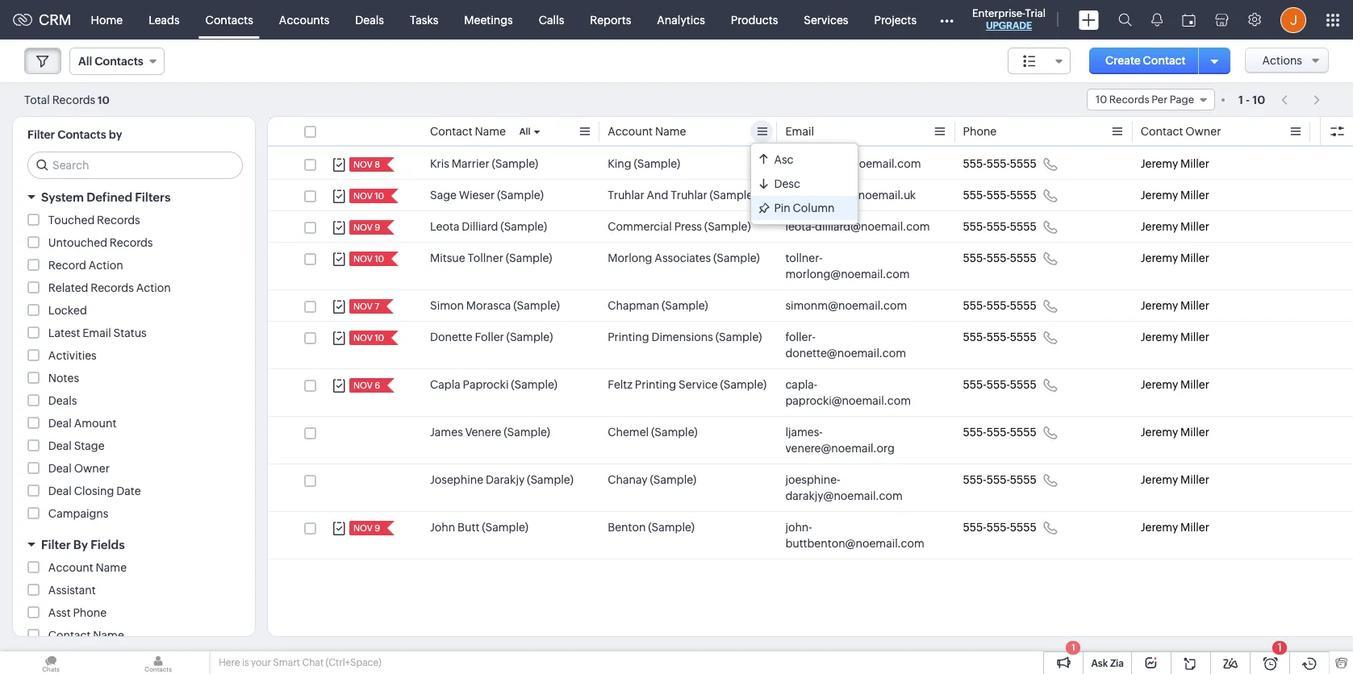Task type: describe. For each thing, give the bounding box(es) containing it.
search element
[[1109, 0, 1142, 40]]

0 horizontal spatial phone
[[73, 607, 107, 620]]

by
[[73, 538, 88, 552]]

10 up 7
[[375, 254, 384, 264]]

1 vertical spatial contact name
[[48, 629, 124, 642]]

name down asst phone
[[93, 629, 124, 642]]

joesphine-
[[786, 474, 840, 487]]

name down fields
[[96, 562, 127, 575]]

miller for donette@noemail.com
[[1181, 331, 1210, 344]]

chemel (sample)
[[608, 426, 698, 439]]

signals image
[[1152, 13, 1163, 27]]

nov 9 link for john
[[349, 521, 382, 536]]

asst
[[48, 607, 71, 620]]

here
[[219, 658, 240, 669]]

actions
[[1262, 54, 1302, 67]]

locked
[[48, 304, 87, 317]]

(sample) inside 'link'
[[650, 474, 697, 487]]

miller for venere@noemail.org
[[1181, 426, 1210, 439]]

5555 for sage-wieser@noemail.uk
[[1010, 189, 1037, 202]]

asst phone
[[48, 607, 107, 620]]

morlong associates (sample)
[[608, 252, 760, 265]]

records for related
[[91, 282, 134, 295]]

capla paprocki (sample) link
[[430, 377, 558, 393]]

leota
[[430, 220, 459, 233]]

all for all
[[520, 127, 530, 136]]

stage
[[74, 440, 105, 453]]

0 vertical spatial action
[[88, 259, 123, 272]]

leota dilliard (sample) link
[[430, 219, 547, 235]]

10 inside field
[[1096, 94, 1107, 106]]

(sample) right 'paprocki'
[[511, 378, 558, 391]]

contact inside create contact button
[[1143, 54, 1186, 67]]

chats image
[[0, 652, 102, 675]]

ljames-
[[786, 426, 823, 439]]

sage-wieser@noemail.uk
[[786, 189, 916, 202]]

total records 10
[[24, 93, 110, 106]]

wieser@noemail.uk
[[814, 189, 916, 202]]

chapman (sample)
[[608, 299, 708, 312]]

sage-
[[786, 189, 814, 202]]

1 miller from the top
[[1181, 157, 1210, 170]]

chanay (sample) link
[[608, 472, 697, 488]]

-
[[1246, 93, 1250, 106]]

printing dimensions (sample)
[[608, 331, 762, 344]]

9 for john
[[375, 524, 380, 533]]

john butt (sample)
[[430, 521, 529, 534]]

555-555-5555 for foller- donette@noemail.com
[[963, 331, 1037, 344]]

(sample) right foller
[[506, 331, 553, 344]]

donette
[[430, 331, 473, 344]]

tasks link
[[397, 0, 451, 39]]

chapman
[[608, 299, 659, 312]]

feltz
[[608, 378, 633, 391]]

services link
[[791, 0, 861, 39]]

records for untouched
[[110, 236, 153, 249]]

sage
[[430, 189, 457, 202]]

donette foller (sample)
[[430, 331, 553, 344]]

filter contacts by
[[27, 128, 122, 141]]

size image
[[1023, 54, 1036, 69]]

jeremy miller for darakjy@noemail.com
[[1141, 474, 1210, 487]]

nov 9 for john butt (sample)
[[353, 524, 380, 533]]

9 for leota
[[375, 223, 380, 232]]

benton
[[608, 521, 646, 534]]

enterprise-
[[972, 7, 1025, 19]]

analytics link
[[644, 0, 718, 39]]

(sample) up sage wieser (sample) link
[[492, 157, 538, 170]]

deal closing date
[[48, 485, 141, 498]]

donette@noemail.com
[[786, 347, 906, 360]]

1 jeremy miller from the top
[[1141, 157, 1210, 170]]

printing dimensions (sample) link
[[608, 329, 762, 345]]

butt
[[458, 521, 480, 534]]

chapman (sample) link
[[608, 298, 708, 314]]

chanay
[[608, 474, 648, 487]]

5555 for ljames- venere@noemail.org
[[1010, 426, 1037, 439]]

(sample) right dimensions
[[716, 331, 762, 344]]

nov 10 for mitsue tollner (sample)
[[353, 254, 384, 264]]

nov for leota dilliard (sample)
[[353, 223, 373, 232]]

jeremy miller for dilliard@noemail.com
[[1141, 220, 1210, 233]]

untouched records
[[48, 236, 153, 249]]

morlong
[[608, 252, 652, 265]]

contact down per
[[1141, 125, 1183, 138]]

nov 6 link
[[349, 378, 382, 393]]

name up king (sample)
[[655, 125, 686, 138]]

james
[[430, 426, 463, 439]]

calendar image
[[1182, 13, 1196, 26]]

nov for sage wieser (sample)
[[353, 191, 373, 201]]

1 jeremy from the top
[[1141, 157, 1178, 170]]

system
[[41, 190, 84, 204]]

jeremy miller for paprocki@noemail.com
[[1141, 378, 1210, 391]]

5555 for foller- donette@noemail.com
[[1010, 331, 1037, 344]]

555-555-5555 for ljames- venere@noemail.org
[[963, 426, 1037, 439]]

miller for darakjy@noemail.com
[[1181, 474, 1210, 487]]

miller for dilliard@noemail.com
[[1181, 220, 1210, 233]]

owner for contact owner
[[1186, 125, 1221, 138]]

reports
[[590, 13, 631, 26]]

nov 6
[[353, 381, 380, 391]]

(sample) right the benton
[[648, 521, 695, 534]]

smart
[[273, 658, 300, 669]]

filters
[[135, 190, 171, 204]]

nov for mitsue tollner (sample)
[[353, 254, 373, 264]]

555-555-5555 for simonm@noemail.com
[[963, 299, 1037, 312]]

10 right -
[[1253, 93, 1265, 106]]

kris marrier (sample) link
[[430, 156, 538, 172]]

leota-
[[786, 220, 815, 233]]

0 vertical spatial phone
[[963, 125, 997, 138]]

jeremy miller for venere@noemail.org
[[1141, 426, 1210, 439]]

contacts for all contacts
[[95, 55, 143, 68]]

create
[[1106, 54, 1141, 67]]

nov for capla paprocki (sample)
[[353, 381, 373, 391]]

simonm@noemail.com link
[[786, 298, 907, 314]]

(sample) right morasca
[[513, 299, 560, 312]]

deal owner
[[48, 462, 110, 475]]

marrier
[[452, 157, 490, 170]]

kris
[[430, 157, 449, 170]]

james venere (sample)
[[430, 426, 550, 439]]

darakjy@noemail.com
[[786, 490, 903, 503]]

capla-
[[786, 378, 818, 391]]

5 miller from the top
[[1181, 299, 1210, 312]]

(sample) right darakjy
[[527, 474, 574, 487]]

2 horizontal spatial 1
[[1278, 642, 1282, 654]]

feltz printing service (sample) link
[[608, 377, 767, 393]]

profile element
[[1271, 0, 1316, 39]]

nov 10 for donette foller (sample)
[[353, 333, 384, 343]]

related records action
[[48, 282, 171, 295]]

venere
[[465, 426, 501, 439]]

deal for deal owner
[[48, 462, 72, 475]]

miller for buttbenton@noemail.com
[[1181, 521, 1210, 534]]

10 down 8
[[375, 191, 384, 201]]

system defined filters button
[[13, 183, 255, 211]]

touched
[[48, 214, 95, 227]]

benton (sample)
[[608, 521, 695, 534]]

5555 for tollner- morlong@noemail.com
[[1010, 252, 1037, 265]]

john- buttbenton@noemail.com link
[[786, 520, 931, 552]]

2 truhlar from the left
[[671, 189, 707, 202]]

all for all contacts
[[78, 55, 92, 68]]

calls link
[[526, 0, 577, 39]]

nov for donette foller (sample)
[[353, 333, 373, 343]]

555-555-5555 for leota-dilliard@noemail.com
[[963, 220, 1037, 233]]

contact up kris
[[430, 125, 473, 138]]

5 jeremy miller from the top
[[1141, 299, 1210, 312]]

your
[[251, 658, 271, 669]]

records for total
[[52, 93, 95, 106]]

nov for john butt (sample)
[[353, 524, 373, 533]]

contacts for filter contacts by
[[57, 128, 106, 141]]

8
[[375, 160, 380, 169]]

feltz printing service (sample)
[[608, 378, 767, 391]]

simon morasca (sample)
[[430, 299, 560, 312]]

foller- donette@noemail.com
[[786, 331, 906, 360]]

foller
[[475, 331, 504, 344]]

mitsue tollner (sample)
[[430, 252, 552, 265]]

services
[[804, 13, 849, 26]]

chanay (sample)
[[608, 474, 697, 487]]

deal for deal stage
[[48, 440, 72, 453]]

capla- paprocki@noemail.com link
[[786, 377, 931, 409]]

(ctrl+space)
[[326, 658, 382, 669]]

nov for simon morasca (sample)
[[353, 302, 373, 312]]

leota-dilliard@noemail.com link
[[786, 219, 930, 235]]

jeremy for donette@noemail.com
[[1141, 331, 1178, 344]]

sage wieser (sample) link
[[430, 187, 544, 203]]

5555 for capla- paprocki@noemail.com
[[1010, 378, 1037, 391]]

record action
[[48, 259, 123, 272]]

products link
[[718, 0, 791, 39]]

signals element
[[1142, 0, 1173, 40]]

0 vertical spatial contacts
[[205, 13, 253, 26]]

printing inside the 'printing dimensions (sample)' link
[[608, 331, 649, 344]]

nov 9 link for leota
[[349, 220, 382, 235]]

contact down asst phone
[[48, 629, 91, 642]]

555-555-5555 for capla- paprocki@noemail.com
[[963, 378, 1037, 391]]

1 horizontal spatial email
[[786, 125, 814, 138]]

5555 for john- buttbenton@noemail.com
[[1010, 521, 1037, 534]]



Task type: locate. For each thing, give the bounding box(es) containing it.
nov 10 down nov 8
[[353, 191, 384, 201]]

8 5555 from the top
[[1010, 426, 1037, 439]]

campaigns
[[48, 508, 108, 521]]

1 vertical spatial contacts
[[95, 55, 143, 68]]

1 vertical spatial printing
[[635, 378, 676, 391]]

home
[[91, 13, 123, 26]]

jeremy miller for donette@noemail.com
[[1141, 331, 1210, 344]]

fields
[[91, 538, 125, 552]]

ask
[[1091, 659, 1108, 670]]

contacts left by
[[57, 128, 106, 141]]

john butt (sample) link
[[430, 520, 529, 536]]

printing down chapman
[[608, 331, 649, 344]]

deal down deal stage
[[48, 462, 72, 475]]

3 nov from the top
[[353, 223, 373, 232]]

7 5555 from the top
[[1010, 378, 1037, 391]]

0 vertical spatial account
[[608, 125, 653, 138]]

555-555-5555 for john- buttbenton@noemail.com
[[963, 521, 1037, 534]]

josephine darakjy (sample) link
[[430, 472, 574, 488]]

5555 for simonm@noemail.com
[[1010, 299, 1037, 312]]

navigation
[[1274, 88, 1329, 111]]

records up filter contacts by
[[52, 93, 95, 106]]

0 horizontal spatial truhlar
[[608, 189, 645, 202]]

capla- paprocki@noemail.com
[[786, 378, 911, 408]]

total
[[24, 93, 50, 106]]

4 555-555-5555 from the top
[[963, 252, 1037, 265]]

(sample) right associates
[[713, 252, 760, 265]]

(sample) right service
[[720, 378, 767, 391]]

Other Modules field
[[930, 7, 964, 33]]

deals inside deals link
[[355, 13, 384, 26]]

josephine darakjy (sample)
[[430, 474, 574, 487]]

row group containing kris marrier (sample)
[[268, 148, 1353, 560]]

filter down 'total'
[[27, 128, 55, 141]]

5 jeremy from the top
[[1141, 299, 1178, 312]]

ljames- venere@noemail.org
[[786, 426, 895, 455]]

truhlar left and on the top left
[[608, 189, 645, 202]]

filter inside dropdown button
[[41, 538, 71, 552]]

(sample) right wieser
[[497, 189, 544, 202]]

ljames- venere@noemail.org link
[[786, 424, 931, 457]]

touched records
[[48, 214, 140, 227]]

0 vertical spatial printing
[[608, 331, 649, 344]]

printing right feltz
[[635, 378, 676, 391]]

1 horizontal spatial all
[[520, 127, 530, 136]]

7 jeremy from the top
[[1141, 378, 1178, 391]]

5 nov from the top
[[353, 302, 373, 312]]

3 5555 from the top
[[1010, 220, 1037, 233]]

contact up per
[[1143, 54, 1186, 67]]

action up status
[[136, 282, 171, 295]]

capla
[[430, 378, 461, 391]]

analytics
[[657, 13, 705, 26]]

meetings
[[464, 13, 513, 26]]

simon morasca (sample) link
[[430, 298, 560, 314]]

trial
[[1025, 7, 1046, 19]]

nov 9 link left the john
[[349, 521, 382, 536]]

leota dilliard (sample)
[[430, 220, 547, 233]]

nov 10 up nov 7
[[353, 254, 384, 264]]

row group
[[268, 148, 1353, 560]]

1 truhlar from the left
[[608, 189, 645, 202]]

(sample) left the pin
[[710, 189, 756, 202]]

truhlar up press
[[671, 189, 707, 202]]

1 vertical spatial nov 9 link
[[349, 521, 382, 536]]

1 nov 10 from the top
[[353, 191, 384, 201]]

0 vertical spatial email
[[786, 125, 814, 138]]

10 Records Per Page field
[[1087, 89, 1215, 111]]

dimensions
[[652, 331, 713, 344]]

(sample) right press
[[704, 220, 751, 233]]

contacts right leads link
[[205, 13, 253, 26]]

9 555-555-5555 from the top
[[963, 474, 1037, 487]]

3 nov 10 link from the top
[[349, 331, 386, 345]]

5555
[[1010, 157, 1037, 170], [1010, 189, 1037, 202], [1010, 220, 1037, 233], [1010, 252, 1037, 265], [1010, 299, 1037, 312], [1010, 331, 1037, 344], [1010, 378, 1037, 391], [1010, 426, 1037, 439], [1010, 474, 1037, 487], [1010, 521, 1037, 534]]

(sample) up and on the top left
[[634, 157, 680, 170]]

venere@noemail.org
[[786, 442, 895, 455]]

4 5555 from the top
[[1010, 252, 1037, 265]]

tollner- morlong@noemail.com
[[786, 252, 910, 281]]

8 555-555-5555 from the top
[[963, 426, 1037, 439]]

2 555-555-5555 from the top
[[963, 189, 1037, 202]]

2 nov 9 link from the top
[[349, 521, 382, 536]]

(sample) right dilliard
[[501, 220, 547, 233]]

deal for deal closing date
[[48, 485, 72, 498]]

records inside field
[[1109, 94, 1150, 106]]

10
[[1253, 93, 1265, 106], [1096, 94, 1107, 106], [98, 94, 110, 106], [375, 191, 384, 201], [375, 254, 384, 264], [375, 333, 384, 343]]

1 vertical spatial nov 10
[[353, 254, 384, 264]]

contact name down asst phone
[[48, 629, 124, 642]]

by
[[109, 128, 122, 141]]

owner down page
[[1186, 125, 1221, 138]]

3 555-555-5555 from the top
[[963, 220, 1037, 233]]

1 vertical spatial account
[[48, 562, 93, 575]]

2 5555 from the top
[[1010, 189, 1037, 202]]

1 nov 9 link from the top
[[349, 220, 382, 235]]

jeremy for venere@noemail.org
[[1141, 426, 1178, 439]]

3 nov 10 from the top
[[353, 333, 384, 343]]

all inside field
[[78, 55, 92, 68]]

dilliard
[[462, 220, 498, 233]]

jeremy for wieser@noemail.uk
[[1141, 189, 1178, 202]]

crm
[[39, 11, 71, 28]]

7 nov from the top
[[353, 381, 373, 391]]

projects link
[[861, 0, 930, 39]]

3 jeremy miller from the top
[[1141, 220, 1210, 233]]

0 vertical spatial filter
[[27, 128, 55, 141]]

king (sample)
[[608, 157, 680, 170]]

jeremy miller for buttbenton@noemail.com
[[1141, 521, 1210, 534]]

2 miller from the top
[[1181, 189, 1210, 202]]

miller for wieser@noemail.uk
[[1181, 189, 1210, 202]]

1 vertical spatial 9
[[375, 524, 380, 533]]

4 deal from the top
[[48, 485, 72, 498]]

krismarrier@noemail.com
[[786, 157, 921, 170]]

jeremy miller for wieser@noemail.uk
[[1141, 189, 1210, 202]]

1 horizontal spatial phone
[[963, 125, 997, 138]]

3 jeremy from the top
[[1141, 220, 1178, 233]]

3 miller from the top
[[1181, 220, 1210, 233]]

1 deal from the top
[[48, 417, 72, 430]]

1 vertical spatial all
[[520, 127, 530, 136]]

9 left the john
[[375, 524, 380, 533]]

1 horizontal spatial owner
[[1186, 125, 1221, 138]]

5555 for krismarrier@noemail.com
[[1010, 157, 1037, 170]]

7 miller from the top
[[1181, 378, 1210, 391]]

search image
[[1119, 13, 1132, 27]]

6 jeremy from the top
[[1141, 331, 1178, 344]]

6 5555 from the top
[[1010, 331, 1037, 344]]

records down record action
[[91, 282, 134, 295]]

morasca
[[466, 299, 511, 312]]

0 horizontal spatial deals
[[48, 395, 77, 408]]

joesphine- darakjy@noemail.com
[[786, 474, 903, 503]]

Search text field
[[28, 153, 242, 178]]

nov for kris marrier (sample)
[[353, 160, 373, 169]]

jeremy for morlong@noemail.com
[[1141, 252, 1178, 265]]

2 9 from the top
[[375, 524, 380, 533]]

nov 9 for leota dilliard (sample)
[[353, 223, 380, 232]]

4 jeremy miller from the top
[[1141, 252, 1210, 265]]

miller
[[1181, 157, 1210, 170], [1181, 189, 1210, 202], [1181, 220, 1210, 233], [1181, 252, 1210, 265], [1181, 299, 1210, 312], [1181, 331, 1210, 344], [1181, 378, 1210, 391], [1181, 426, 1210, 439], [1181, 474, 1210, 487], [1181, 521, 1210, 534]]

records for 10
[[1109, 94, 1150, 106]]

1 horizontal spatial action
[[136, 282, 171, 295]]

here is your smart chat (ctrl+space)
[[219, 658, 382, 669]]

10 5555 from the top
[[1010, 521, 1037, 534]]

nov 9 down nov 8
[[353, 223, 380, 232]]

jeremy miller for morlong@noemail.com
[[1141, 252, 1210, 265]]

0 horizontal spatial contact name
[[48, 629, 124, 642]]

(sample) up the 'printing dimensions (sample)' link
[[662, 299, 708, 312]]

None field
[[1008, 48, 1071, 74]]

5555 for leota-dilliard@noemail.com
[[1010, 220, 1037, 233]]

1 vertical spatial nov 9
[[353, 524, 380, 533]]

1 horizontal spatial deals
[[355, 13, 384, 26]]

owner up the closing
[[74, 462, 110, 475]]

8 miller from the top
[[1181, 426, 1210, 439]]

accounts link
[[266, 0, 342, 39]]

amount
[[74, 417, 116, 430]]

0 vertical spatial nov 9
[[353, 223, 380, 232]]

deal up deal stage
[[48, 417, 72, 430]]

account name down filter by fields
[[48, 562, 127, 575]]

10 jeremy from the top
[[1141, 521, 1178, 534]]

per
[[1152, 94, 1168, 106]]

email right latest
[[82, 327, 111, 340]]

nov 9 link down nov 8 link
[[349, 220, 382, 235]]

chemel
[[608, 426, 649, 439]]

0 horizontal spatial account
[[48, 562, 93, 575]]

nov 10 link for sage
[[349, 189, 386, 203]]

profile image
[[1281, 7, 1307, 33]]

6 555-555-5555 from the top
[[963, 331, 1037, 344]]

9 jeremy miller from the top
[[1141, 474, 1210, 487]]

1 horizontal spatial 1
[[1239, 93, 1244, 106]]

7 555-555-5555 from the top
[[963, 378, 1037, 391]]

contacts image
[[107, 652, 209, 675]]

john
[[430, 521, 455, 534]]

8 jeremy from the top
[[1141, 426, 1178, 439]]

foller- donette@noemail.com link
[[786, 329, 931, 362]]

account up king
[[608, 125, 653, 138]]

0 vertical spatial nov 10 link
[[349, 189, 386, 203]]

name up kris marrier (sample)
[[475, 125, 506, 138]]

printing inside feltz printing service (sample) link
[[635, 378, 676, 391]]

mitsue
[[430, 252, 465, 265]]

contacts inside field
[[95, 55, 143, 68]]

mitsue tollner (sample) link
[[430, 250, 552, 266]]

krismarrier@noemail.com link
[[786, 156, 921, 172]]

0 horizontal spatial email
[[82, 327, 111, 340]]

jeremy for paprocki@noemail.com
[[1141, 378, 1178, 391]]

1 nov 9 from the top
[[353, 223, 380, 232]]

0 horizontal spatial all
[[78, 55, 92, 68]]

deals down 'notes'
[[48, 395, 77, 408]]

press
[[674, 220, 702, 233]]

nov 10 for sage wieser (sample)
[[353, 191, 384, 201]]

deals left tasks link
[[355, 13, 384, 26]]

nov 9 left the john
[[353, 524, 380, 533]]

all up total records 10
[[78, 55, 92, 68]]

4 miller from the top
[[1181, 252, 1210, 265]]

2 vertical spatial nov 10 link
[[349, 331, 386, 345]]

555-555-5555 for sage-wieser@noemail.uk
[[963, 189, 1037, 202]]

untouched
[[48, 236, 107, 249]]

date
[[116, 485, 141, 498]]

6 nov from the top
[[353, 333, 373, 343]]

all up the kris marrier (sample) link
[[520, 127, 530, 136]]

records down touched records
[[110, 236, 153, 249]]

0 vertical spatial all
[[78, 55, 92, 68]]

records
[[52, 93, 95, 106], [1109, 94, 1150, 106], [97, 214, 140, 227], [110, 236, 153, 249], [91, 282, 134, 295]]

1 horizontal spatial account
[[608, 125, 653, 138]]

deal amount
[[48, 417, 116, 430]]

1 5555 from the top
[[1010, 157, 1037, 170]]

5 555-555-5555 from the top
[[963, 299, 1037, 312]]

create contact button
[[1089, 48, 1202, 74]]

1 horizontal spatial account name
[[608, 125, 686, 138]]

8 jeremy miller from the top
[[1141, 426, 1210, 439]]

records down defined
[[97, 214, 140, 227]]

nov 10 link for mitsue
[[349, 252, 386, 266]]

3 deal from the top
[[48, 462, 72, 475]]

contacts down the home link
[[95, 55, 143, 68]]

9 5555 from the top
[[1010, 474, 1037, 487]]

nov 10 down nov 7
[[353, 333, 384, 343]]

sage wieser (sample)
[[430, 189, 544, 202]]

benton (sample) link
[[608, 520, 695, 536]]

1
[[1239, 93, 1244, 106], [1278, 642, 1282, 654], [1072, 643, 1075, 653]]

8 nov from the top
[[353, 524, 373, 533]]

10 inside total records 10
[[98, 94, 110, 106]]

page
[[1170, 94, 1194, 106]]

action
[[88, 259, 123, 272], [136, 282, 171, 295]]

2 jeremy from the top
[[1141, 189, 1178, 202]]

1 vertical spatial action
[[136, 282, 171, 295]]

1 vertical spatial account name
[[48, 562, 127, 575]]

7 jeremy miller from the top
[[1141, 378, 1210, 391]]

nov 10 link up nov 7
[[349, 252, 386, 266]]

email up asc
[[786, 125, 814, 138]]

10 555-555-5555 from the top
[[963, 521, 1037, 534]]

pin
[[774, 202, 791, 215]]

2 nov 9 from the top
[[353, 524, 380, 533]]

(sample) inside 'link'
[[501, 220, 547, 233]]

miller for paprocki@noemail.com
[[1181, 378, 1210, 391]]

1 vertical spatial nov 10 link
[[349, 252, 386, 266]]

1 9 from the top
[[375, 223, 380, 232]]

contact name up the marrier
[[430, 125, 506, 138]]

0 vertical spatial owner
[[1186, 125, 1221, 138]]

1 horizontal spatial contact name
[[430, 125, 506, 138]]

(sample) right the chanay
[[650, 474, 697, 487]]

create menu element
[[1069, 0, 1109, 39]]

2 nov 10 from the top
[[353, 254, 384, 264]]

(sample) right chemel
[[651, 426, 698, 439]]

deals
[[355, 13, 384, 26], [48, 395, 77, 408]]

leota-dilliard@noemail.com
[[786, 220, 930, 233]]

deal for deal amount
[[48, 417, 72, 430]]

zia
[[1110, 659, 1124, 670]]

all
[[78, 55, 92, 68], [520, 127, 530, 136]]

(sample) right butt at bottom
[[482, 521, 529, 534]]

0 horizontal spatial account name
[[48, 562, 127, 575]]

filter left 'by' at the bottom left
[[41, 538, 71, 552]]

1 vertical spatial deals
[[48, 395, 77, 408]]

records for touched
[[97, 214, 140, 227]]

account up assistant
[[48, 562, 93, 575]]

record
[[48, 259, 86, 272]]

capla paprocki (sample)
[[430, 378, 558, 391]]

nov 10 link down nov 7
[[349, 331, 386, 345]]

crm link
[[13, 11, 71, 28]]

ask zia
[[1091, 659, 1124, 670]]

555-555-5555 for joesphine- darakjy@noemail.com
[[963, 474, 1037, 487]]

tollner- morlong@noemail.com link
[[786, 250, 931, 282]]

10 up by
[[98, 94, 110, 106]]

4 jeremy from the top
[[1141, 252, 1178, 265]]

9 jeremy from the top
[[1141, 474, 1178, 487]]

1 vertical spatial filter
[[41, 538, 71, 552]]

0 vertical spatial contact name
[[430, 125, 506, 138]]

filter for filter contacts by
[[27, 128, 55, 141]]

nov 9
[[353, 223, 380, 232], [353, 524, 380, 533]]

deal up campaigns
[[48, 485, 72, 498]]

(sample) right venere
[[504, 426, 550, 439]]

0 vertical spatial deals
[[355, 13, 384, 26]]

filter for filter by fields
[[41, 538, 71, 552]]

phone
[[963, 125, 997, 138], [73, 607, 107, 620]]

darakjy
[[486, 474, 525, 487]]

action up "related records action"
[[88, 259, 123, 272]]

10 miller from the top
[[1181, 521, 1210, 534]]

create menu image
[[1079, 10, 1099, 29]]

chat
[[302, 658, 324, 669]]

555-555-5555 for tollner- morlong@noemail.com
[[963, 252, 1037, 265]]

owner
[[1186, 125, 1221, 138], [74, 462, 110, 475]]

1 vertical spatial phone
[[73, 607, 107, 620]]

10 down create
[[1096, 94, 1107, 106]]

555-555-5555 for krismarrier@noemail.com
[[963, 157, 1037, 170]]

2 vertical spatial contacts
[[57, 128, 106, 141]]

1 vertical spatial owner
[[74, 462, 110, 475]]

0 horizontal spatial action
[[88, 259, 123, 272]]

commercial press (sample) link
[[608, 219, 751, 235]]

nov 10 link for donette
[[349, 331, 386, 345]]

7
[[375, 302, 379, 312]]

contacts
[[205, 13, 253, 26], [95, 55, 143, 68], [57, 128, 106, 141]]

5 5555 from the top
[[1010, 299, 1037, 312]]

deal left stage
[[48, 440, 72, 453]]

commercial press (sample)
[[608, 220, 751, 233]]

1 vertical spatial email
[[82, 327, 111, 340]]

jeremy for dilliard@noemail.com
[[1141, 220, 1178, 233]]

2 jeremy miller from the top
[[1141, 189, 1210, 202]]

nov
[[353, 160, 373, 169], [353, 191, 373, 201], [353, 223, 373, 232], [353, 254, 373, 264], [353, 302, 373, 312], [353, 333, 373, 343], [353, 381, 373, 391], [353, 524, 373, 533]]

All Contacts field
[[69, 48, 164, 75]]

2 nov from the top
[[353, 191, 373, 201]]

account name up king (sample)
[[608, 125, 686, 138]]

owner for deal owner
[[74, 462, 110, 475]]

1 555-555-5555 from the top
[[963, 157, 1037, 170]]

records left per
[[1109, 94, 1150, 106]]

0 horizontal spatial owner
[[74, 462, 110, 475]]

latest
[[48, 327, 80, 340]]

1 nov from the top
[[353, 160, 373, 169]]

2 deal from the top
[[48, 440, 72, 453]]

0 vertical spatial 9
[[375, 223, 380, 232]]

5555 for joesphine- darakjy@noemail.com
[[1010, 474, 1037, 487]]

9 miller from the top
[[1181, 474, 1210, 487]]

1 nov 10 link from the top
[[349, 189, 386, 203]]

jeremy for buttbenton@noemail.com
[[1141, 521, 1178, 534]]

9 down 8
[[375, 223, 380, 232]]

10 jeremy miller from the top
[[1141, 521, 1210, 534]]

0 vertical spatial account name
[[608, 125, 686, 138]]

truhlar and truhlar (sample)
[[608, 189, 756, 202]]

6 miller from the top
[[1181, 331, 1210, 344]]

0 vertical spatial nov 10
[[353, 191, 384, 201]]

10 down 7
[[375, 333, 384, 343]]

2 vertical spatial nov 10
[[353, 333, 384, 343]]

555-
[[963, 157, 987, 170], [987, 157, 1010, 170], [963, 189, 987, 202], [987, 189, 1010, 202], [963, 220, 987, 233], [987, 220, 1010, 233], [963, 252, 987, 265], [987, 252, 1010, 265], [963, 299, 987, 312], [987, 299, 1010, 312], [963, 331, 987, 344], [987, 331, 1010, 344], [963, 378, 987, 391], [987, 378, 1010, 391], [963, 426, 987, 439], [987, 426, 1010, 439], [963, 474, 987, 487], [987, 474, 1010, 487], [963, 521, 987, 534], [987, 521, 1010, 534]]

commercial
[[608, 220, 672, 233]]

column
[[793, 202, 835, 215]]

enterprise-trial upgrade
[[972, 7, 1046, 31]]

6 jeremy miller from the top
[[1141, 331, 1210, 344]]

555-555-5555
[[963, 157, 1037, 170], [963, 189, 1037, 202], [963, 220, 1037, 233], [963, 252, 1037, 265], [963, 299, 1037, 312], [963, 331, 1037, 344], [963, 378, 1037, 391], [963, 426, 1037, 439], [963, 474, 1037, 487], [963, 521, 1037, 534]]

miller for morlong@noemail.com
[[1181, 252, 1210, 265]]

4 nov from the top
[[353, 254, 373, 264]]

0 vertical spatial nov 9 link
[[349, 220, 382, 235]]

2 nov 10 link from the top
[[349, 252, 386, 266]]

nov 10 link down nov 8
[[349, 189, 386, 203]]

0 horizontal spatial 1
[[1072, 643, 1075, 653]]

jeremy for darakjy@noemail.com
[[1141, 474, 1178, 487]]

1 horizontal spatial truhlar
[[671, 189, 707, 202]]

contact owner
[[1141, 125, 1221, 138]]

(sample) right tollner
[[506, 252, 552, 265]]



Task type: vqa. For each thing, say whether or not it's contained in the screenshot.


